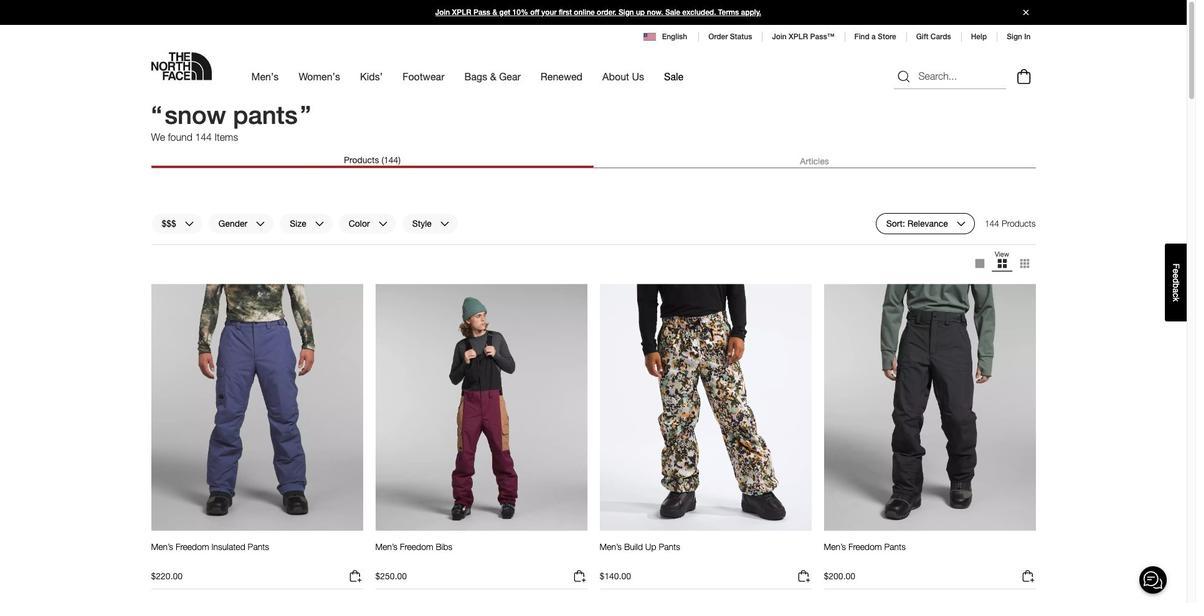 Task type: vqa. For each thing, say whether or not it's contained in the screenshot.
$$$ dropdown button
no



Task type: describe. For each thing, give the bounding box(es) containing it.
men's freedom bibs image
[[375, 284, 587, 531]]

men's freedom pants image
[[824, 284, 1036, 531]]

men's freedom insulated pants image
[[151, 284, 363, 531]]

close image
[[1018, 10, 1034, 15]]

search all image
[[896, 69, 911, 84]]



Task type: locate. For each thing, give the bounding box(es) containing it.
status
[[985, 213, 1036, 234]]

men's build up pants image
[[600, 284, 812, 531]]

Search search field
[[894, 64, 1006, 89]]

tab list
[[151, 155, 1036, 168]]

the north face home page image
[[151, 52, 212, 80]]

view cart image
[[1014, 67, 1034, 86]]

list box
[[969, 250, 1036, 277]]



